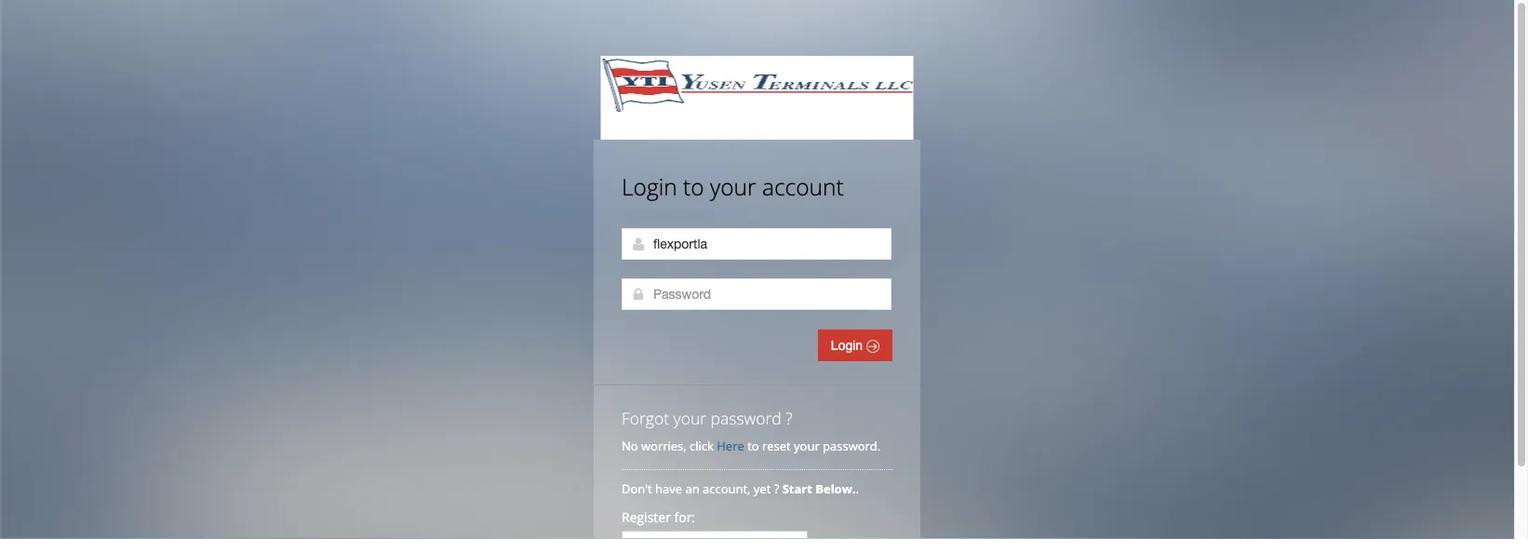 Task type: vqa. For each thing, say whether or not it's contained in the screenshot.
Password password field
yes



Task type: locate. For each thing, give the bounding box(es) containing it.
your up username text box
[[710, 171, 757, 202]]

1 horizontal spatial login
[[831, 338, 867, 353]]

Username text field
[[622, 228, 892, 260]]

1 vertical spatial to
[[748, 438, 759, 454]]

0 horizontal spatial your
[[674, 407, 707, 429]]

your up click at the left of the page
[[674, 407, 707, 429]]

register
[[622, 508, 671, 526]]

yet
[[754, 480, 771, 497]]

.
[[856, 480, 859, 497]]

0 horizontal spatial ?
[[774, 480, 780, 497]]

here link
[[717, 438, 745, 454]]

your
[[710, 171, 757, 202], [674, 407, 707, 429], [794, 438, 820, 454]]

below.
[[816, 480, 856, 497]]

?
[[786, 407, 793, 429], [774, 480, 780, 497]]

1 vertical spatial ?
[[774, 480, 780, 497]]

1 vertical spatial login
[[831, 338, 867, 353]]

have
[[656, 480, 683, 497]]

to up username text box
[[683, 171, 704, 202]]

login
[[622, 171, 678, 202], [831, 338, 867, 353]]

1 horizontal spatial ?
[[786, 407, 793, 429]]

click
[[690, 438, 714, 454]]

0 vertical spatial ?
[[786, 407, 793, 429]]

forgot your password ? no worries, click here to reset your password.
[[622, 407, 881, 454]]

password.
[[823, 438, 881, 454]]

? up reset
[[786, 407, 793, 429]]

? right yet on the bottom of page
[[774, 480, 780, 497]]

register for:
[[622, 508, 696, 526]]

login to your account
[[622, 171, 844, 202]]

0 horizontal spatial login
[[622, 171, 678, 202]]

1 vertical spatial your
[[674, 407, 707, 429]]

0 vertical spatial your
[[710, 171, 757, 202]]

don't
[[622, 480, 652, 497]]

0 vertical spatial login
[[622, 171, 678, 202]]

to
[[683, 171, 704, 202], [748, 438, 759, 454]]

your right reset
[[794, 438, 820, 454]]

2 vertical spatial your
[[794, 438, 820, 454]]

1 horizontal spatial to
[[748, 438, 759, 454]]

to right the here link
[[748, 438, 759, 454]]

worries,
[[642, 438, 687, 454]]

don't have an account, yet ? start below. .
[[622, 480, 863, 497]]

login inside login button
[[831, 338, 867, 353]]

0 vertical spatial to
[[683, 171, 704, 202]]

user image
[[631, 237, 646, 251]]



Task type: describe. For each thing, give the bounding box(es) containing it.
Password password field
[[622, 278, 892, 310]]

0 horizontal spatial to
[[683, 171, 704, 202]]

? inside forgot your password ? no worries, click here to reset your password.
[[786, 407, 793, 429]]

here
[[717, 438, 745, 454]]

login for login to your account
[[622, 171, 678, 202]]

login for login
[[831, 338, 867, 353]]

2 horizontal spatial your
[[794, 438, 820, 454]]

for:
[[675, 508, 696, 526]]

account,
[[703, 480, 751, 497]]

forgot
[[622, 407, 670, 429]]

swapright image
[[867, 340, 880, 353]]

1 horizontal spatial your
[[710, 171, 757, 202]]

password
[[711, 407, 782, 429]]

start
[[783, 480, 813, 497]]

no
[[622, 438, 638, 454]]

to inside forgot your password ? no worries, click here to reset your password.
[[748, 438, 759, 454]]

login button
[[818, 330, 893, 361]]

lock image
[[631, 287, 646, 302]]

account
[[763, 171, 844, 202]]

an
[[686, 480, 700, 497]]

reset
[[763, 438, 791, 454]]



